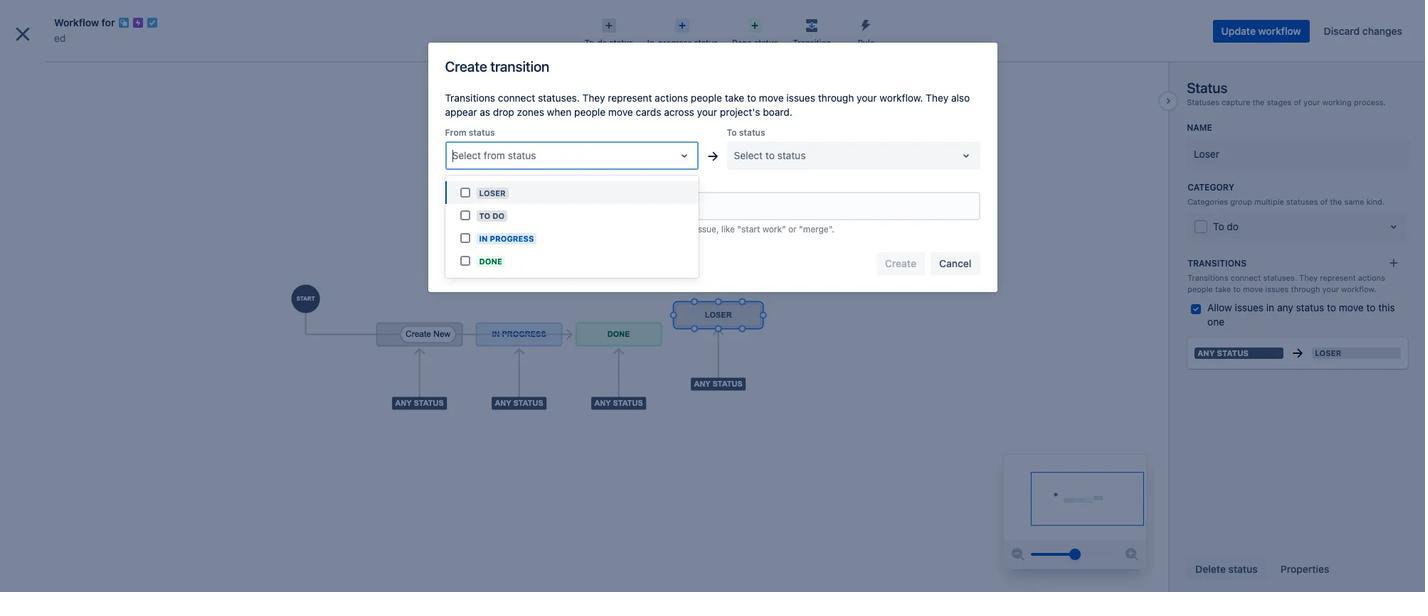 Task type: vqa. For each thing, say whether or not it's contained in the screenshot.
To status's To
yes



Task type: describe. For each thing, give the bounding box(es) containing it.
of for status
[[1294, 98, 1302, 107]]

your right across
[[697, 106, 718, 118]]

2 an from the left
[[684, 224, 693, 235]]

cards
[[636, 106, 662, 118]]

to for to do
[[479, 211, 491, 221]]

this
[[1379, 302, 1396, 314]]

close workflow editor image
[[11, 23, 34, 46]]

project's
[[720, 106, 761, 118]]

select from status
[[452, 149, 536, 162]]

1 vertical spatial ed
[[43, 62, 55, 74]]

done status button
[[725, 14, 785, 48]]

1 vertical spatial loser
[[479, 189, 506, 198]]

1 vertical spatial transitions
[[1188, 259, 1247, 269]]

to-do status button
[[578, 14, 640, 48]]

1 vertical spatial transition
[[509, 224, 547, 235]]

to-do status
[[585, 38, 633, 47]]

status down board.
[[778, 149, 806, 162]]

connect for transitions connect statuses. they represent actions people take to move issues through your workflow.
[[1231, 274, 1261, 283]]

do for to
[[1227, 221, 1239, 233]]

any
[[1278, 302, 1294, 314]]

tip: name your transition as an action people take to move an issue, like "start work" or "merge".
[[445, 224, 835, 235]]

to status
[[727, 127, 766, 138]]

select for select from status
[[452, 149, 481, 162]]

statuses
[[1287, 197, 1319, 206]]

1 vertical spatial take
[[630, 224, 647, 235]]

discard changes button
[[1316, 20, 1411, 43]]

to for to do
[[1214, 221, 1225, 233]]

the inside 'status statuses capture the stages of your working process.'
[[1253, 98, 1265, 107]]

0 vertical spatial transition
[[491, 58, 550, 75]]

your down do
[[489, 224, 506, 235]]

Name field
[[447, 194, 979, 219]]

Search field
[[1155, 8, 1298, 31]]

rule button
[[839, 14, 894, 48]]

when
[[547, 106, 572, 118]]

status dialog
[[0, 0, 1426, 593]]

action
[[573, 224, 598, 235]]

done status
[[732, 38, 778, 47]]

of for category
[[1321, 197, 1328, 206]]

open image
[[958, 147, 975, 164]]

represent for transitions connect statuses. they represent actions people take to move issues through your workflow. they also appear as drop zones when people move cards across your project's board.
[[608, 92, 652, 104]]

your inside transitions connect statuses. they represent actions people take to move issues through your workflow.
[[1323, 285, 1340, 294]]

to-
[[585, 38, 598, 47]]

issues inside allow issues in any status to move to this one
[[1235, 302, 1264, 314]]

to inside transitions connect statuses. they represent actions people take to move issues through your workflow. they also appear as drop zones when people move cards across your project's board.
[[747, 92, 757, 104]]

update workflow
[[1222, 25, 1302, 37]]

open image inside 'create transition' dialog
[[676, 147, 693, 164]]

workflow
[[54, 16, 99, 28]]

they for transitions connect statuses. they represent actions people take to move issues through your workflow.
[[1300, 274, 1318, 283]]

status left transition
[[754, 38, 778, 47]]

move inside transitions connect statuses. they represent actions people take to move issues through your workflow.
[[1244, 285, 1264, 294]]

through for transitions connect statuses. they represent actions people take to move issues through your workflow.
[[1292, 285, 1321, 294]]

from
[[484, 149, 505, 162]]

move inside allow issues in any status to move to this one
[[1339, 302, 1364, 314]]

tip:
[[445, 224, 460, 235]]

to inside transitions connect statuses. they represent actions people take to move issues through your workflow.
[[1234, 285, 1241, 294]]

connect for transitions connect statuses. they represent actions people take to move issues through your workflow. they also appear as drop zones when people move cards across your project's board.
[[498, 92, 535, 104]]

status inside button
[[1229, 564, 1258, 576]]

to do
[[479, 211, 505, 221]]

category
[[1188, 182, 1235, 193]]

in-progress status
[[648, 38, 718, 47]]

statuses. for transitions connect statuses. they represent actions people take to move issues through your workflow. they also appear as drop zones when people move cards across your project's board.
[[538, 92, 580, 104]]

cancel
[[940, 258, 972, 270]]

same
[[1345, 197, 1365, 206]]

category categories group multiple statuses of the same kind.
[[1188, 182, 1385, 206]]

people up across
[[691, 92, 722, 104]]

zones
[[517, 106, 544, 118]]

or
[[789, 224, 797, 235]]

changes
[[1363, 25, 1403, 37]]

2 horizontal spatial loser
[[1315, 349, 1342, 358]]

from
[[445, 127, 467, 138]]

as inside transitions connect statuses. they represent actions people take to move issues through your workflow. they also appear as drop zones when people move cards across your project's board.
[[480, 106, 490, 118]]

1 vertical spatial open image
[[1386, 219, 1403, 236]]

your inside 'status statuses capture the stages of your working process.'
[[1304, 98, 1321, 107]]

create transition image
[[1389, 258, 1400, 269]]

statuses
[[1187, 98, 1220, 107]]

capture
[[1222, 98, 1251, 107]]

ed inside status dialog
[[54, 32, 66, 44]]

categories
[[1188, 197, 1229, 206]]

status up select from status
[[469, 127, 495, 138]]

for
[[102, 16, 115, 28]]

Zoom level range field
[[1031, 541, 1120, 569]]

delete status
[[1196, 564, 1258, 576]]

ed link
[[54, 30, 66, 47]]

status statuses capture the stages of your working process.
[[1187, 80, 1386, 107]]

they for transitions connect statuses. they represent actions people take to move issues through your workflow. they also appear as drop zones when people move cards across your project's board.
[[583, 92, 605, 104]]

to do
[[1214, 221, 1239, 233]]

To status text field
[[734, 149, 737, 163]]

take for transitions connect statuses. they represent actions people take to move issues through your workflow. they also appear as drop zones when people move cards across your project's board.
[[725, 92, 745, 104]]

progress
[[658, 38, 692, 47]]

name inside status dialog
[[1187, 122, 1213, 133]]

in
[[1267, 302, 1275, 314]]

"merge".
[[799, 224, 835, 235]]

transitions connect statuses. they represent actions people take to move issues through your workflow. they also appear as drop zones when people move cards across your project's board.
[[445, 92, 970, 118]]

rule
[[858, 38, 875, 47]]



Task type: locate. For each thing, give the bounding box(es) containing it.
transition button
[[785, 14, 839, 48]]

1 horizontal spatial do
[[1227, 221, 1239, 233]]

0 horizontal spatial done
[[479, 257, 502, 266]]

create inside button
[[575, 13, 607, 25]]

connect up allow
[[1231, 274, 1261, 283]]

the inside category categories group multiple statuses of the same kind.
[[1331, 197, 1343, 206]]

transition right in
[[509, 224, 547, 235]]

discard changes
[[1324, 25, 1403, 37]]

in-
[[648, 38, 658, 47]]

create transition dialog
[[428, 43, 998, 293]]

kind.
[[1367, 197, 1385, 206]]

0 vertical spatial loser
[[1194, 148, 1220, 160]]

through inside transitions connect statuses. they represent actions people take to move issues through your workflow.
[[1292, 285, 1321, 294]]

create for create
[[575, 13, 607, 25]]

of inside category categories group multiple statuses of the same kind.
[[1321, 197, 1328, 206]]

to inside status dialog
[[1214, 221, 1225, 233]]

your
[[857, 92, 877, 104], [1304, 98, 1321, 107], [697, 106, 718, 118], [489, 224, 506, 235], [1323, 285, 1340, 294]]

1 horizontal spatial done
[[732, 38, 752, 47]]

one
[[1208, 316, 1225, 328]]

1 vertical spatial connect
[[1231, 274, 1261, 283]]

1 horizontal spatial open image
[[1386, 219, 1403, 236]]

statuses.
[[538, 92, 580, 104], [1264, 274, 1298, 283]]

from status
[[445, 127, 495, 138]]

to for to status
[[727, 127, 737, 138]]

allow
[[1208, 302, 1233, 314]]

name down from status text box
[[445, 178, 469, 189]]

status right the to-
[[610, 38, 633, 47]]

people inside transitions connect statuses. they represent actions people take to move issues through your workflow.
[[1188, 285, 1213, 294]]

transitions inside transitions connect statuses. they represent actions people take to move issues through your workflow.
[[1188, 274, 1229, 283]]

transition
[[491, 58, 550, 75], [509, 224, 547, 235]]

people right when
[[574, 106, 606, 118]]

0 vertical spatial represent
[[608, 92, 652, 104]]

they down the to-
[[583, 92, 605, 104]]

0 vertical spatial name
[[1187, 122, 1213, 133]]

0 vertical spatial statuses.
[[538, 92, 580, 104]]

1 vertical spatial done
[[479, 257, 502, 266]]

status right from
[[508, 149, 536, 162]]

From status text field
[[452, 149, 455, 163]]

select
[[452, 149, 481, 162], [734, 149, 763, 162]]

open image
[[676, 147, 693, 164], [1386, 219, 1403, 236]]

1 vertical spatial workflow.
[[1342, 285, 1377, 294]]

done right in-progress status
[[732, 38, 752, 47]]

0 vertical spatial ed
[[54, 32, 66, 44]]

connect inside transitions connect statuses. they represent actions people take to move issues through your workflow.
[[1231, 274, 1261, 283]]

drop
[[493, 106, 514, 118]]

multiple
[[1255, 197, 1285, 206]]

issue,
[[696, 224, 719, 235]]

connect
[[498, 92, 535, 104], [1231, 274, 1261, 283]]

0 vertical spatial issues
[[787, 92, 816, 104]]

through up allow issues in any status to move to this one
[[1292, 285, 1321, 294]]

done down in
[[479, 257, 502, 266]]

delete
[[1196, 564, 1226, 576]]

status right 'any'
[[1218, 349, 1249, 358]]

through
[[818, 92, 854, 104], [1292, 285, 1321, 294]]

your left "working"
[[1304, 98, 1321, 107]]

1 horizontal spatial take
[[725, 92, 745, 104]]

your down rule
[[857, 92, 877, 104]]

select for select to status
[[734, 149, 763, 162]]

in-progress status button
[[640, 14, 725, 48]]

zoom in image
[[1124, 547, 1141, 564]]

1 vertical spatial status
[[1218, 349, 1249, 358]]

as
[[480, 106, 490, 118], [549, 224, 558, 235]]

select down the to status
[[734, 149, 763, 162]]

workflow. for transitions connect statuses. they represent actions people take to move issues through your workflow. they also appear as drop zones when people move cards across your project's board.
[[880, 92, 923, 104]]

actions inside transitions connect statuses. they represent actions people take to move issues through your workflow.
[[1359, 274, 1386, 283]]

status inside allow issues in any status to move to this one
[[1297, 302, 1325, 314]]

issues
[[787, 92, 816, 104], [1266, 285, 1289, 294], [1235, 302, 1264, 314]]

workflow. for transitions connect statuses. they represent actions people take to move issues through your workflow.
[[1342, 285, 1377, 294]]

they up allow issues in any status to move to this one
[[1300, 274, 1318, 283]]

create inside dialog
[[445, 58, 487, 75]]

status right progress
[[694, 38, 718, 47]]

"start
[[738, 224, 760, 235]]

board.
[[763, 106, 793, 118]]

do
[[493, 211, 505, 221]]

ed
[[54, 32, 66, 44], [43, 62, 55, 74]]

1 horizontal spatial as
[[549, 224, 558, 235]]

0 horizontal spatial the
[[1253, 98, 1265, 107]]

0 vertical spatial actions
[[655, 92, 688, 104]]

connect inside transitions connect statuses. they represent actions people take to move issues through your workflow. they also appear as drop zones when people move cards across your project's board.
[[498, 92, 535, 104]]

done
[[732, 38, 752, 47], [479, 257, 502, 266]]

loser down allow issues in any status to move to this one
[[1315, 349, 1342, 358]]

1 vertical spatial actions
[[1359, 274, 1386, 283]]

0 horizontal spatial connect
[[498, 92, 535, 104]]

1 vertical spatial of
[[1321, 197, 1328, 206]]

1 horizontal spatial connect
[[1231, 274, 1261, 283]]

actions up this
[[1359, 274, 1386, 283]]

0 vertical spatial workflow.
[[880, 92, 923, 104]]

take right action
[[630, 224, 647, 235]]

take up project's on the top right
[[725, 92, 745, 104]]

across
[[664, 106, 695, 118]]

take inside transitions connect statuses. they represent actions people take to move issues through your workflow. they also appear as drop zones when people move cards across your project's board.
[[725, 92, 745, 104]]

0 vertical spatial connect
[[498, 92, 535, 104]]

1 vertical spatial issues
[[1266, 285, 1289, 294]]

issues up in
[[1266, 285, 1289, 294]]

loser up to do
[[479, 189, 506, 198]]

0 horizontal spatial actions
[[655, 92, 688, 104]]

an
[[561, 224, 570, 235], [684, 224, 693, 235]]

0 vertical spatial done
[[732, 38, 752, 47]]

2 horizontal spatial take
[[1216, 285, 1232, 294]]

open image down across
[[676, 147, 693, 164]]

do down group
[[1227, 221, 1239, 233]]

transitions connect statuses. they represent actions people take to move issues through your workflow.
[[1188, 274, 1386, 294]]

done inside popup button
[[732, 38, 752, 47]]

represent inside transitions connect statuses. they represent actions people take to move issues through your workflow.
[[1321, 274, 1356, 283]]

status right delete at the bottom right
[[1229, 564, 1258, 576]]

1 an from the left
[[561, 224, 570, 235]]

0 vertical spatial transitions
[[445, 92, 495, 104]]

0 horizontal spatial statuses.
[[538, 92, 580, 104]]

0 horizontal spatial to
[[479, 211, 491, 221]]

create
[[575, 13, 607, 25], [445, 58, 487, 75]]

0 vertical spatial the
[[1253, 98, 1265, 107]]

0 horizontal spatial they
[[583, 92, 605, 104]]

workflow. up allow issues in any status to move to this one
[[1342, 285, 1377, 294]]

through inside transitions connect statuses. they represent actions people take to move issues through your workflow. they also appear as drop zones when people move cards across your project's board.
[[818, 92, 854, 104]]

zoom out image
[[1010, 547, 1027, 564]]

1 horizontal spatial select
[[734, 149, 763, 162]]

actions for transitions connect statuses. they represent actions people take to move issues through your workflow.
[[1359, 274, 1386, 283]]

to down categories
[[1214, 221, 1225, 233]]

the left "same"
[[1331, 197, 1343, 206]]

2 horizontal spatial to
[[1214, 221, 1225, 233]]

done for done status
[[732, 38, 752, 47]]

statuses. inside transitions connect statuses. they represent actions people take to move issues through your workflow. they also appear as drop zones when people move cards across your project's board.
[[538, 92, 580, 104]]

status up statuses
[[1187, 80, 1228, 96]]

select to status
[[734, 149, 806, 162]]

name right tip:
[[463, 224, 486, 235]]

1 horizontal spatial represent
[[1321, 274, 1356, 283]]

0 vertical spatial open image
[[676, 147, 693, 164]]

1 horizontal spatial to
[[727, 127, 737, 138]]

status
[[1187, 80, 1228, 96], [1218, 349, 1249, 358]]

they
[[583, 92, 605, 104], [926, 92, 949, 104], [1300, 274, 1318, 283]]

take up allow
[[1216, 285, 1232, 294]]

2 horizontal spatial they
[[1300, 274, 1318, 283]]

like
[[722, 224, 735, 235]]

2 vertical spatial loser
[[1315, 349, 1342, 358]]

statuses. up when
[[538, 92, 580, 104]]

transitions for transitions connect statuses. they represent actions people take to move issues through your workflow. they also appear as drop zones when people move cards across your project's board.
[[445, 92, 495, 104]]

2 vertical spatial issues
[[1235, 302, 1264, 314]]

1 horizontal spatial issues
[[1235, 302, 1264, 314]]

create up the to-
[[575, 13, 607, 25]]

to inside 'create transition' dialog
[[727, 127, 737, 138]]

do inside popup button
[[598, 38, 607, 47]]

do down create button
[[598, 38, 607, 47]]

1 vertical spatial name
[[445, 178, 469, 189]]

properties button
[[1273, 559, 1339, 582]]

transition up zones
[[491, 58, 550, 75]]

0 vertical spatial do
[[598, 38, 607, 47]]

0 horizontal spatial loser
[[479, 189, 506, 198]]

the
[[1253, 98, 1265, 107], [1331, 197, 1343, 206]]

actions for transitions connect statuses. they represent actions people take to move issues through your workflow. they also appear as drop zones when people move cards across your project's board.
[[655, 92, 688, 104]]

delete status button
[[1187, 559, 1267, 582]]

issues inside transitions connect statuses. they represent actions people take to move issues through your workflow. they also appear as drop zones when people move cards across your project's board.
[[787, 92, 816, 104]]

do for to-
[[598, 38, 607, 47]]

name down statuses
[[1187, 122, 1213, 133]]

group
[[6, 261, 165, 338], [6, 261, 165, 299], [6, 299, 165, 338]]

1 vertical spatial create
[[445, 58, 487, 75]]

name
[[1187, 122, 1213, 133], [445, 178, 469, 189], [463, 224, 486, 235]]

represent for transitions connect statuses. they represent actions people take to move issues through your workflow.
[[1321, 274, 1356, 283]]

as left action
[[549, 224, 558, 235]]

0 horizontal spatial select
[[452, 149, 481, 162]]

represent
[[608, 92, 652, 104], [1321, 274, 1356, 283]]

issues for transitions connect statuses. they represent actions people take to move issues through your workflow. they also appear as drop zones when people move cards across your project's board.
[[787, 92, 816, 104]]

issues for transitions connect statuses. they represent actions people take to move issues through your workflow.
[[1266, 285, 1289, 294]]

transitions down "to do"
[[1188, 259, 1247, 269]]

0 horizontal spatial through
[[818, 92, 854, 104]]

done for done
[[479, 257, 502, 266]]

cancel button
[[931, 253, 980, 276]]

1 vertical spatial as
[[549, 224, 558, 235]]

status
[[610, 38, 633, 47], [694, 38, 718, 47], [754, 38, 778, 47], [469, 127, 495, 138], [739, 127, 766, 138], [508, 149, 536, 162], [778, 149, 806, 162], [1297, 302, 1325, 314], [1229, 564, 1258, 576]]

an left issue,
[[684, 224, 693, 235]]

take
[[725, 92, 745, 104], [630, 224, 647, 235], [1216, 285, 1232, 294]]

open image up create transition image
[[1386, 219, 1403, 236]]

0 horizontal spatial an
[[561, 224, 570, 235]]

1 horizontal spatial statuses.
[[1264, 274, 1298, 283]]

1 vertical spatial through
[[1292, 285, 1321, 294]]

1 horizontal spatial create
[[575, 13, 607, 25]]

issues left in
[[1235, 302, 1264, 314]]

2 select from the left
[[734, 149, 763, 162]]

of
[[1294, 98, 1302, 107], [1321, 197, 1328, 206]]

connect up drop
[[498, 92, 535, 104]]

move
[[759, 92, 784, 104], [608, 106, 633, 118], [660, 224, 681, 235], [1244, 285, 1264, 294], [1339, 302, 1364, 314]]

appear
[[445, 106, 477, 118]]

of right statuses
[[1321, 197, 1328, 206]]

stages
[[1267, 98, 1292, 107]]

as left drop
[[480, 106, 490, 118]]

2 horizontal spatial issues
[[1266, 285, 1289, 294]]

actions inside transitions connect statuses. they represent actions people take to move issues through your workflow. they also appear as drop zones when people move cards across your project's board.
[[655, 92, 688, 104]]

in progress
[[479, 234, 534, 243]]

transitions up appear
[[445, 92, 495, 104]]

represent up allow issues in any status to move to this one
[[1321, 274, 1356, 283]]

0 horizontal spatial of
[[1294, 98, 1302, 107]]

transitions for transitions connect statuses. they represent actions people take to move issues through your workflow.
[[1188, 274, 1229, 283]]

properties
[[1281, 564, 1330, 576]]

0 vertical spatial of
[[1294, 98, 1302, 107]]

allow issues in any status to move to this one
[[1208, 302, 1396, 328]]

your up allow issues in any status to move to this one
[[1323, 285, 1340, 294]]

0 vertical spatial through
[[818, 92, 854, 104]]

ed down ed link
[[43, 62, 55, 74]]

2 vertical spatial transitions
[[1188, 274, 1229, 283]]

transition
[[793, 38, 831, 47]]

status down project's on the top right
[[739, 127, 766, 138]]

1 vertical spatial the
[[1331, 197, 1343, 206]]

1 horizontal spatial through
[[1292, 285, 1321, 294]]

in
[[479, 234, 488, 243]]

statuses. for transitions connect statuses. they represent actions people take to move issues through your workflow.
[[1264, 274, 1298, 283]]

0 horizontal spatial workflow.
[[880, 92, 923, 104]]

2 vertical spatial name
[[463, 224, 486, 235]]

also
[[952, 92, 970, 104]]

transitions
[[445, 92, 495, 104], [1188, 259, 1247, 269], [1188, 274, 1229, 283]]

0 horizontal spatial issues
[[787, 92, 816, 104]]

0 horizontal spatial do
[[598, 38, 607, 47]]

transitions inside transitions connect statuses. they represent actions people take to move issues through your workflow. they also appear as drop zones when people move cards across your project's board.
[[445, 92, 495, 104]]

1 horizontal spatial the
[[1331, 197, 1343, 206]]

process.
[[1355, 98, 1386, 107]]

update
[[1222, 25, 1256, 37]]

group
[[1231, 197, 1253, 206]]

workflow. inside transitions connect statuses. they represent actions people take to move issues through your workflow.
[[1342, 285, 1377, 294]]

0 horizontal spatial open image
[[676, 147, 693, 164]]

working
[[1323, 98, 1352, 107]]

work"
[[763, 224, 786, 235]]

take for transitions connect statuses. they represent actions people take to move issues through your workflow.
[[1216, 285, 1232, 294]]

status inside 'status statuses capture the stages of your working process.'
[[1187, 80, 1228, 96]]

through down transition
[[818, 92, 854, 104]]

0 vertical spatial status
[[1187, 80, 1228, 96]]

1 horizontal spatial actions
[[1359, 274, 1386, 283]]

people up allow
[[1188, 285, 1213, 294]]

0 horizontal spatial represent
[[608, 92, 652, 104]]

progress
[[490, 234, 534, 243]]

do
[[598, 38, 607, 47], [1227, 221, 1239, 233]]

discard
[[1324, 25, 1360, 37]]

people right action
[[600, 224, 627, 235]]

transitions up allow
[[1188, 274, 1229, 283]]

any status
[[1198, 349, 1249, 358]]

the left stages
[[1253, 98, 1265, 107]]

an left action
[[561, 224, 570, 235]]

loser up category
[[1194, 148, 1220, 160]]

0 horizontal spatial as
[[480, 106, 490, 118]]

to left do
[[479, 211, 491, 221]]

primary element
[[9, 0, 1155, 40]]

to
[[747, 92, 757, 104], [766, 149, 775, 162], [649, 224, 657, 235], [1234, 285, 1241, 294], [1328, 302, 1337, 314], [1367, 302, 1376, 314]]

update workflow button
[[1213, 20, 1310, 43]]

create for create transition
[[445, 58, 487, 75]]

1 horizontal spatial workflow.
[[1342, 285, 1377, 294]]

workflow. left also
[[880, 92, 923, 104]]

workflow
[[1259, 25, 1302, 37]]

0 vertical spatial as
[[480, 106, 490, 118]]

0 horizontal spatial create
[[445, 58, 487, 75]]

1 vertical spatial do
[[1227, 221, 1239, 233]]

of inside 'status statuses capture the stages of your working process.'
[[1294, 98, 1302, 107]]

to down project's on the top right
[[727, 127, 737, 138]]

select down from status at the left top
[[452, 149, 481, 162]]

1 horizontal spatial of
[[1321, 197, 1328, 206]]

1 select from the left
[[452, 149, 481, 162]]

create banner
[[0, 0, 1426, 40]]

1 horizontal spatial loser
[[1194, 148, 1220, 160]]

ed down workflow
[[54, 32, 66, 44]]

create up appear
[[445, 58, 487, 75]]

1 vertical spatial represent
[[1321, 274, 1356, 283]]

of right stages
[[1294, 98, 1302, 107]]

create transition
[[445, 58, 550, 75]]

you're in the workflow viewfinder, use the arrow keys to move it element
[[1004, 456, 1147, 541]]

0 vertical spatial create
[[575, 13, 607, 25]]

workflow for
[[54, 16, 115, 28]]

1 horizontal spatial they
[[926, 92, 949, 104]]

workflow. inside transitions connect statuses. they represent actions people take to move issues through your workflow. they also appear as drop zones when people move cards across your project's board.
[[880, 92, 923, 104]]

0 horizontal spatial take
[[630, 224, 647, 235]]

statuses. up any
[[1264, 274, 1298, 283]]

issues inside transitions connect statuses. they represent actions people take to move issues through your workflow.
[[1266, 285, 1289, 294]]

they left also
[[926, 92, 949, 104]]

any
[[1198, 349, 1215, 358]]

represent inside transitions connect statuses. they represent actions people take to move issues through your workflow. they also appear as drop zones when people move cards across your project's board.
[[608, 92, 652, 104]]

1 vertical spatial statuses.
[[1264, 274, 1298, 283]]

workflow.
[[880, 92, 923, 104], [1342, 285, 1377, 294]]

through for transitions connect statuses. they represent actions people take to move issues through your workflow. they also appear as drop zones when people move cards across your project's board.
[[818, 92, 854, 104]]

take inside transitions connect statuses. they represent actions people take to move issues through your workflow.
[[1216, 285, 1232, 294]]

actions up across
[[655, 92, 688, 104]]

create button
[[567, 8, 615, 31]]

to
[[727, 127, 737, 138], [479, 211, 491, 221], [1214, 221, 1225, 233]]

0 vertical spatial take
[[725, 92, 745, 104]]

statuses. inside transitions connect statuses. they represent actions people take to move issues through your workflow.
[[1264, 274, 1298, 283]]

2 vertical spatial take
[[1216, 285, 1232, 294]]

they inside transitions connect statuses. they represent actions people take to move issues through your workflow.
[[1300, 274, 1318, 283]]

status right any
[[1297, 302, 1325, 314]]

actions
[[655, 92, 688, 104], [1359, 274, 1386, 283]]

jira software image
[[37, 11, 133, 28], [37, 11, 133, 28]]

issues up board.
[[787, 92, 816, 104]]

1 horizontal spatial an
[[684, 224, 693, 235]]

represent up cards
[[608, 92, 652, 104]]



